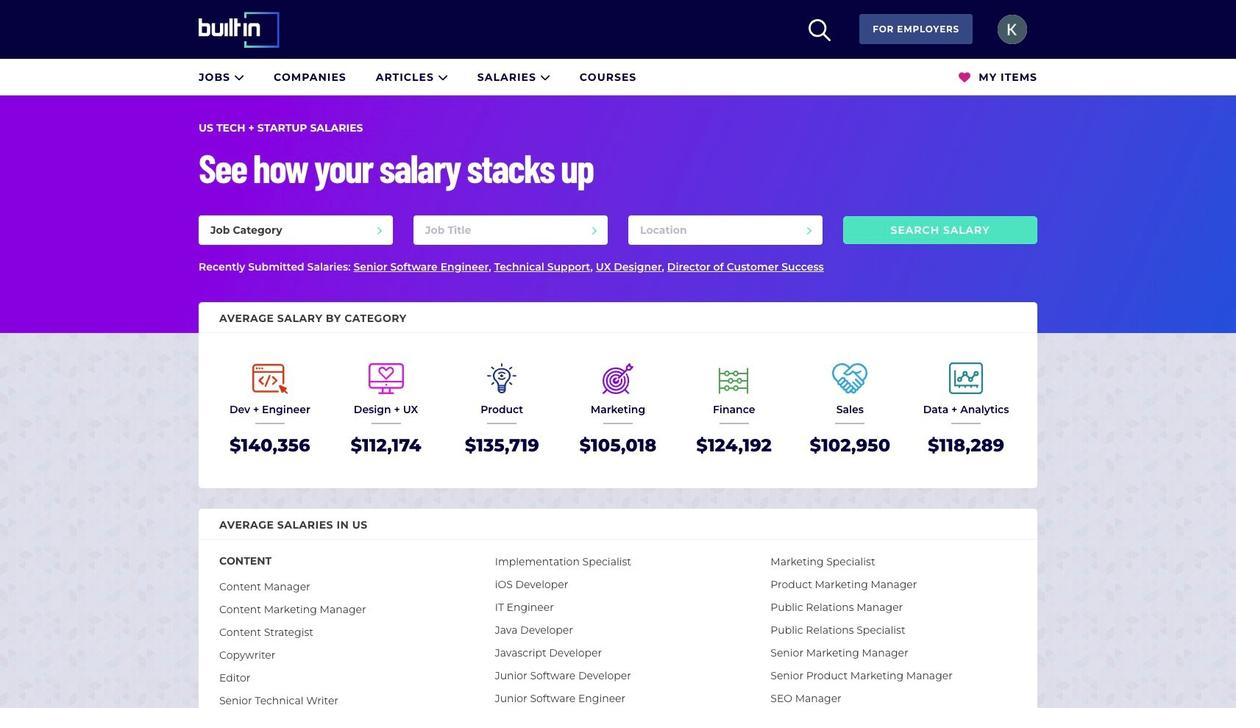 Task type: locate. For each thing, give the bounding box(es) containing it.
icon image
[[809, 19, 831, 41], [959, 72, 971, 83], [234, 72, 244, 82], [438, 72, 448, 82], [540, 72, 550, 82]]



Task type: describe. For each thing, give the bounding box(es) containing it.
built in national image
[[199, 11, 300, 47]]



Task type: vqa. For each thing, say whether or not it's contained in the screenshot.
ICON
yes



